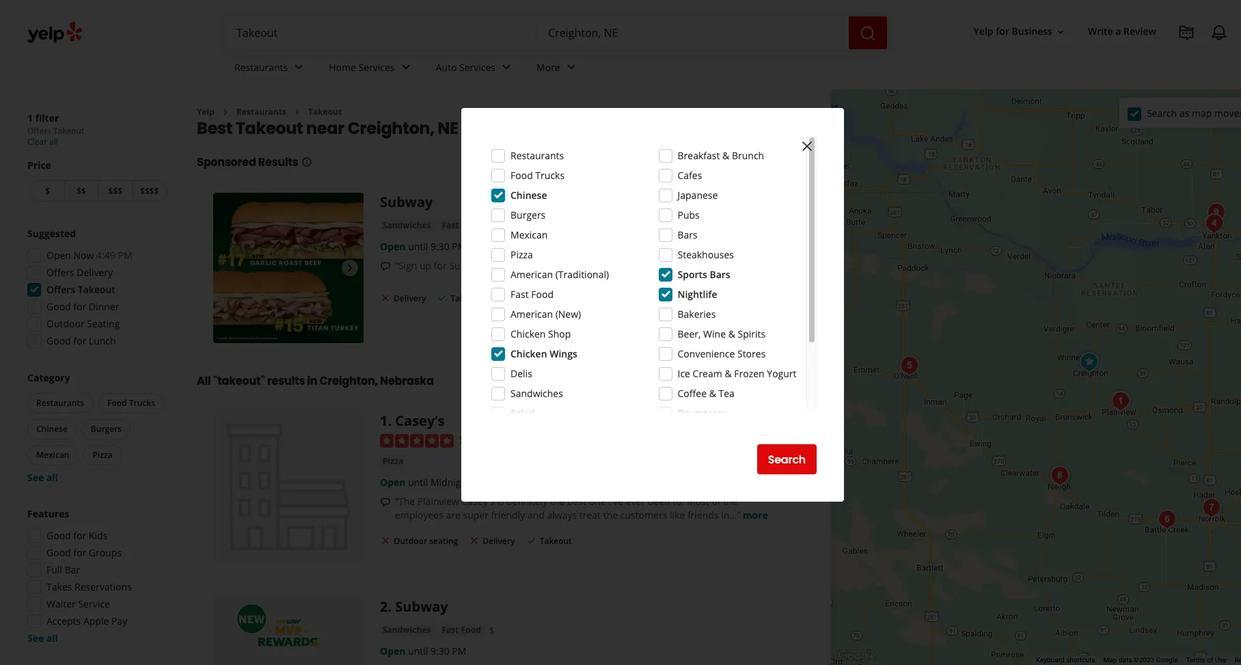Task type: describe. For each thing, give the bounding box(es) containing it.
1 for 1 filter offers takeout clear all
[[27, 111, 33, 124]]

sandwiches inside search 'dialog'
[[511, 387, 563, 400]]

more
[[537, 61, 560, 74]]

see all button for features
[[27, 632, 58, 645]]

next image
[[342, 260, 358, 276]]

auto services
[[436, 61, 496, 74]]

reservations
[[75, 580, 132, 593]]

0 vertical spatial delivery
[[77, 266, 113, 279]]

pickup
[[545, 293, 571, 304]]

to.
[[673, 495, 685, 508]]

until for subway
[[408, 645, 428, 658]]

chicken for chicken shop
[[511, 327, 546, 340]]

restaurants inside button
[[36, 397, 84, 409]]

1 horizontal spatial pizza button
[[380, 455, 406, 468]]

fast food button for 2nd fast food link from the top of the page
[[439, 624, 484, 637]]

ever
[[626, 495, 645, 508]]

more link
[[526, 49, 590, 89]]

24 chevron down v2 image for more
[[563, 59, 579, 75]]

& left "tea"
[[709, 387, 716, 400]]

1 9:30 from the top
[[431, 240, 450, 253]]

sandwiches link for 2nd fast food link from the top of the page's fast food button
[[380, 624, 434, 637]]

deserve"
[[657, 259, 696, 272]]

& left the 'brunch'
[[723, 149, 730, 162]]

until for casey's
[[408, 476, 428, 489]]

auto services link
[[425, 49, 526, 89]]

neligh deli image
[[1046, 462, 1073, 489]]

projects image
[[1178, 25, 1195, 41]]

16 close v2 image
[[469, 535, 480, 546]]

re link
[[1235, 656, 1241, 664]]

1 vertical spatial restaurants link
[[236, 106, 286, 118]]

. for 1
[[388, 412, 392, 430]]

yelp for business button
[[968, 19, 1072, 44]]

and inside "the plainview casey's is definitely the best one i've ever been to. most of the employees are super friendly and always treat the customers like friends in…" more
[[528, 509, 545, 522]]

"the plainview casey's is definitely the best one i've ever been to. most of the employees are super friendly and always treat the customers like friends in…" more
[[395, 495, 768, 522]]

pubs
[[678, 208, 700, 221]]

1 vertical spatial subway
[[395, 598, 448, 616]]

auto
[[436, 61, 457, 74]]

$ inside button
[[45, 185, 50, 197]]

casey's link
[[395, 412, 445, 430]]

fast food button for second fast food link from the bottom of the page
[[439, 219, 484, 233]]

curbside pickup
[[508, 293, 571, 304]]

food trucks inside button
[[107, 397, 155, 409]]

bakeries
[[678, 308, 716, 321]]

. for 2
[[388, 598, 392, 616]]

see all button for category
[[27, 471, 58, 484]]

for for groups
[[73, 546, 86, 559]]

american for american (new)
[[511, 308, 553, 321]]

pay
[[111, 615, 127, 628]]

2 9:30 from the top
[[431, 645, 450, 658]]

16 chevron right v2 image for takeout
[[292, 107, 303, 117]]

best
[[567, 495, 587, 508]]

food trucks inside search 'dialog'
[[511, 169, 565, 182]]

all for category
[[46, 471, 58, 484]]

like
[[670, 509, 685, 522]]

5 star rating image
[[380, 434, 454, 448]]

1 vertical spatial of
[[1207, 656, 1213, 664]]

$$
[[77, 185, 86, 197]]

see all for category
[[27, 471, 58, 484]]

in…"
[[721, 509, 740, 522]]

1 open until 9:30 pm from the top
[[380, 240, 466, 253]]

trucks inside button
[[129, 397, 155, 409]]

good for kids
[[46, 529, 108, 542]]

takeout inside 1 filter offers takeout clear all
[[53, 125, 84, 137]]

friendly
[[491, 509, 525, 522]]

category
[[27, 371, 70, 384]]

group containing category
[[25, 371, 170, 485]]

16 speech v2 image for "sign
[[380, 261, 391, 272]]

casey's
[[462, 495, 495, 508]]

takeout right 16 checkmark v2 image
[[540, 535, 572, 547]]

more inside "the plainview casey's is definitely the best one i've ever been to. most of the employees are super friendly and always treat the customers like friends in…" more
[[743, 509, 768, 522]]

map data ©2023 google
[[1104, 656, 1178, 664]]

burgers inside button
[[91, 423, 122, 435]]

open for "sign up for subway® mvp rewards and get the perks you deserve"
[[380, 240, 406, 253]]

for for business
[[996, 25, 1010, 38]]

search for search as map moves
[[1147, 106, 1177, 119]]

results
[[258, 155, 298, 170]]

2 horizontal spatial delivery
[[483, 535, 515, 547]]

get
[[577, 259, 591, 272]]

moves
[[1215, 106, 1241, 119]]

1 vertical spatial subway link
[[395, 598, 448, 616]]

terms of use
[[1186, 656, 1227, 664]]

coffee & tea
[[678, 387, 735, 400]]

1 filter offers takeout clear all
[[27, 111, 84, 148]]

pizza inside search 'dialog'
[[511, 248, 533, 261]]

restaurants inside business categories element
[[234, 61, 288, 74]]

in
[[307, 374, 317, 389]]

suggested
[[27, 227, 76, 240]]

is
[[497, 495, 504, 508]]

up
[[420, 259, 431, 272]]

curbside
[[508, 293, 543, 304]]

home
[[329, 61, 356, 74]]

write
[[1088, 25, 1113, 38]]

for for lunch
[[73, 334, 86, 347]]

drugstores
[[678, 407, 727, 420]]

good for dinner
[[46, 300, 119, 313]]

price group
[[27, 159, 170, 204]]

outdoor seating
[[46, 317, 120, 330]]

brunch
[[732, 149, 764, 162]]

good for good for groups
[[46, 546, 71, 559]]

group containing features
[[23, 507, 170, 645]]

$$ button
[[64, 180, 98, 202]]

rewards
[[517, 259, 555, 272]]

good for good for dinner
[[46, 300, 71, 313]]

friends
[[688, 509, 719, 522]]

shortcuts
[[1066, 656, 1095, 664]]

16 close v2 image for curbside pickup
[[494, 293, 505, 303]]

16 checkmark v2 image
[[437, 293, 448, 303]]

get directions
[[699, 291, 774, 306]]

sports
[[678, 268, 707, 281]]

home services
[[329, 61, 395, 74]]

use
[[1215, 656, 1227, 664]]

0 horizontal spatial pizza button
[[84, 445, 121, 466]]

waiter
[[46, 597, 76, 610]]

takeout right 16 checkmark v2 icon
[[451, 293, 483, 304]]

close image
[[799, 138, 815, 154]]

$$$$
[[140, 185, 159, 197]]

steakhouses
[[678, 248, 734, 261]]

©2023
[[1134, 656, 1155, 664]]

offers delivery
[[46, 266, 113, 279]]

trucks inside search 'dialog'
[[535, 169, 565, 182]]

open down "2"
[[380, 645, 406, 658]]

see for category
[[27, 471, 44, 484]]

apple
[[83, 615, 109, 628]]

features
[[27, 507, 69, 520]]

mvp
[[494, 259, 515, 272]]

offers inside 1 filter offers takeout clear all
[[27, 125, 51, 137]]

1 fast food link from the top
[[439, 219, 484, 233]]

casey's image
[[1107, 388, 1135, 415]]

map
[[1192, 106, 1212, 119]]

1 until from the top
[[408, 240, 428, 253]]

1 horizontal spatial and
[[558, 259, 575, 272]]

pm for "sign up for subway® mvp rewards and get the perks you deserve"
[[452, 240, 466, 253]]

takeout up the dinner
[[78, 283, 115, 296]]

map region
[[783, 0, 1241, 665]]

ice
[[678, 367, 690, 380]]

search dialog
[[0, 0, 1241, 665]]

lunch
[[89, 334, 116, 347]]

data
[[1119, 656, 1132, 664]]

chinese inside search 'dialog'
[[511, 189, 547, 202]]

chicken for chicken wings
[[511, 347, 547, 360]]

directions
[[721, 291, 774, 306]]

0 horizontal spatial pizza
[[93, 449, 113, 461]]

the down the i've in the bottom of the page
[[603, 509, 618, 522]]

"takeout"
[[213, 374, 265, 389]]

0 vertical spatial restaurants link
[[224, 49, 318, 89]]

american for american (traditional)
[[511, 268, 553, 281]]

takes
[[46, 580, 72, 593]]

sandwiches button for sandwiches link corresponding to 2nd fast food link from the top of the page's fast food button
[[380, 624, 434, 637]]

offers for offers delivery
[[46, 266, 74, 279]]

map
[[1104, 656, 1117, 664]]

takeout up results
[[236, 117, 303, 140]]

2 open until 9:30 pm from the top
[[380, 645, 466, 658]]

keyboard
[[1036, 656, 1065, 664]]

more link for "sign up for subway® mvp rewards and get the perks you deserve" more
[[698, 259, 724, 272]]

(traditional)
[[556, 268, 609, 281]]

ne
[[438, 117, 458, 140]]

kids
[[89, 529, 108, 542]]

user actions element
[[963, 17, 1241, 101]]

sports bars
[[678, 268, 731, 281]]

for for dinner
[[73, 300, 86, 313]]

mcdonald's image
[[896, 352, 924, 379]]

home services link
[[318, 49, 425, 89]]

dinner
[[89, 300, 119, 313]]

bar
[[65, 563, 80, 576]]

write a review
[[1088, 25, 1157, 38]]

burgers button
[[82, 419, 131, 440]]

0 vertical spatial subway
[[380, 193, 433, 212]]

plainview
[[417, 495, 459, 508]]

offers for offers takeout
[[46, 283, 75, 296]]

1 horizontal spatial subway image
[[1105, 388, 1133, 415]]

waiter service
[[46, 597, 110, 610]]

are
[[446, 509, 461, 522]]

fast for second fast food link from the bottom of the page
[[442, 220, 459, 231]]

1 vertical spatial creighton,
[[320, 374, 378, 389]]

see all for features
[[27, 632, 58, 645]]



Task type: vqa. For each thing, say whether or not it's contained in the screenshot.
Clear filter
no



Task type: locate. For each thing, give the bounding box(es) containing it.
i've
[[608, 495, 623, 508]]

fast down mvp
[[511, 288, 529, 301]]

0 vertical spatial subway image
[[213, 193, 364, 343]]

4 good from the top
[[46, 546, 71, 559]]

0 vertical spatial open until 9:30 pm
[[380, 240, 466, 253]]

sandwiches
[[383, 220, 431, 231], [511, 387, 563, 400], [383, 624, 431, 636]]

the up in…"
[[723, 495, 738, 508]]

0 vertical spatial more
[[698, 259, 724, 272]]

24 chevron down v2 image left auto
[[398, 59, 414, 75]]

0 vertical spatial search
[[1147, 106, 1177, 119]]

search inside button
[[768, 451, 806, 467]]

1 vertical spatial see all button
[[27, 632, 58, 645]]

0 vertical spatial chicken
[[511, 327, 546, 340]]

24 chevron down v2 image inside more link
[[563, 59, 579, 75]]

american
[[511, 268, 553, 281], [511, 308, 553, 321]]

restaurants inside search 'dialog'
[[511, 149, 564, 162]]

the up always
[[550, 495, 565, 508]]

1 vertical spatial search
[[768, 451, 806, 467]]

fast food down 2 . subway
[[442, 624, 481, 636]]

0 horizontal spatial of
[[712, 495, 721, 508]]

accepts apple pay
[[46, 615, 127, 628]]

group containing suggested
[[23, 227, 170, 352]]

chicken up chicken wings
[[511, 327, 546, 340]]

16 chevron right v2 image
[[220, 107, 231, 117], [292, 107, 303, 117]]

4:49
[[96, 249, 115, 262]]

0 horizontal spatial burgers
[[91, 423, 122, 435]]

16 speech v2 image left the "sign
[[380, 261, 391, 272]]

fast food
[[442, 220, 481, 231], [511, 288, 554, 301], [442, 624, 481, 636]]

ice cream & frozen yogurt
[[678, 367, 797, 380]]

sandwiches up salad
[[511, 387, 563, 400]]

employees
[[395, 509, 444, 522]]

open until 9:30 pm
[[380, 240, 466, 253], [380, 645, 466, 658]]

"sign up for subway® mvp rewards and get the perks you deserve" more
[[395, 259, 724, 272]]

2 see from the top
[[27, 632, 44, 645]]

pizza button down 5 star rating image
[[380, 455, 406, 468]]

1 vertical spatial chinese
[[36, 423, 68, 435]]

yelp up sponsored
[[197, 106, 215, 118]]

good down offers takeout
[[46, 300, 71, 313]]

outdoor seating
[[394, 535, 458, 547]]

1 horizontal spatial $
[[489, 624, 495, 637]]

2 fast food button from the top
[[439, 624, 484, 637]]

more link for "the plainview casey's is definitely the best one i've ever been to. most of the employees are super friendly and always treat the customers like friends in…" more
[[743, 509, 768, 522]]

previous image
[[219, 260, 235, 276]]

0 vertical spatial fast
[[442, 220, 459, 231]]

search as map moves
[[1147, 106, 1241, 119]]

subway link up the "sign
[[380, 193, 433, 212]]

fast food for 2nd fast food link from the top of the page's fast food button
[[442, 624, 481, 636]]

None search field
[[226, 16, 890, 49]]

1 american from the top
[[511, 268, 553, 281]]

16 info v2 image
[[301, 157, 312, 168]]

of inside "the plainview casey's is definitely the best one i've ever been to. most of the employees are super friendly and always treat the customers like friends in…" more
[[712, 495, 721, 508]]

cream
[[693, 367, 722, 380]]

2 vertical spatial sandwiches
[[383, 624, 431, 636]]

of right most
[[712, 495, 721, 508]]

yelp for yelp link
[[197, 106, 215, 118]]

2 vertical spatial all
[[46, 632, 58, 645]]

16 checkmark v2 image
[[526, 535, 537, 546]]

1 horizontal spatial yelp
[[974, 25, 994, 38]]

open for "the plainview casey's is definitely the best one i've ever been to. most of the employees are super friendly and always treat the customers like friends in…"
[[380, 476, 406, 489]]

(new)
[[556, 308, 581, 321]]

services for home services
[[359, 61, 395, 74]]

fast up subway®
[[442, 220, 459, 231]]

2 good from the top
[[46, 334, 71, 347]]

until up up
[[408, 240, 428, 253]]

1 horizontal spatial food trucks
[[511, 169, 565, 182]]

pizza button down burgers button
[[84, 445, 121, 466]]

sandwiches button up the "sign
[[380, 219, 434, 233]]

1 horizontal spatial 24 chevron down v2 image
[[498, 59, 515, 75]]

0 vertical spatial $
[[45, 185, 50, 197]]

2 until from the top
[[408, 476, 428, 489]]

0 vertical spatial fast food
[[442, 220, 481, 231]]

& up "tea"
[[725, 367, 732, 380]]

16 close v2 image left 16 checkmark v2 icon
[[380, 293, 391, 303]]

1 vertical spatial subway image
[[1105, 388, 1133, 415]]

2 american from the top
[[511, 308, 553, 321]]

services right home on the top of page
[[359, 61, 395, 74]]

2 see all from the top
[[27, 632, 58, 645]]

1 horizontal spatial 1
[[380, 412, 388, 430]]

customers
[[620, 509, 667, 522]]

16 speech v2 image
[[380, 261, 391, 272], [380, 497, 391, 508]]

subway up the "sign
[[380, 193, 433, 212]]

super
[[463, 509, 489, 522]]

2 vertical spatial fast
[[442, 624, 459, 636]]

all
[[197, 374, 211, 389]]

mexican inside button
[[36, 449, 69, 461]]

0 horizontal spatial yelp
[[197, 106, 215, 118]]

food trucks button
[[98, 393, 164, 414]]

0 vertical spatial .
[[388, 412, 392, 430]]

0 vertical spatial offers
[[27, 125, 51, 137]]

all
[[49, 136, 58, 148], [46, 471, 58, 484], [46, 632, 58, 645]]

1 horizontal spatial delivery
[[394, 293, 426, 304]]

more link right in…"
[[743, 509, 768, 522]]

outdoor for outdoor seating
[[394, 535, 427, 547]]

0 vertical spatial sandwiches link
[[380, 219, 434, 233]]

16 close v2 image left curbside at the top of the page
[[494, 293, 505, 303]]

1 16 chevron right v2 image from the left
[[220, 107, 231, 117]]

sandwiches button for sandwiches link corresponding to fast food button associated with second fast food link from the bottom of the page
[[380, 219, 434, 233]]

full
[[46, 563, 62, 576]]

open up the "sign
[[380, 240, 406, 253]]

9:30 up up
[[431, 240, 450, 253]]

mexican up rewards
[[511, 228, 548, 241]]

2 sandwiches button from the top
[[380, 624, 434, 637]]

5.0
[[459, 434, 473, 447]]

1 vertical spatial until
[[408, 476, 428, 489]]

wine
[[703, 327, 726, 340]]

24 chevron down v2 image right the 'auto services'
[[498, 59, 515, 75]]

1 chicken from the top
[[511, 327, 546, 340]]

yelp link
[[197, 106, 215, 118]]

sandwiches link for fast food button associated with second fast food link from the bottom of the page
[[380, 219, 434, 233]]

0 horizontal spatial search
[[768, 451, 806, 467]]

goody's grille image
[[1154, 506, 1181, 533]]

fast food up subway®
[[442, 220, 481, 231]]

for up good for groups
[[73, 529, 86, 542]]

chicken shop
[[511, 327, 571, 340]]

all down accepts
[[46, 632, 58, 645]]

0 horizontal spatial chinese
[[36, 423, 68, 435]]

google
[[1157, 656, 1178, 664]]

pizza down burgers button
[[93, 449, 113, 461]]

all down mexican button
[[46, 471, 58, 484]]

clear all link
[[27, 136, 58, 148]]

for inside button
[[996, 25, 1010, 38]]

yelp inside button
[[974, 25, 994, 38]]

frozen
[[734, 367, 765, 380]]

business
[[1012, 25, 1053, 38]]

subway image
[[1076, 349, 1103, 376], [1076, 349, 1103, 376]]

0 horizontal spatial more link
[[698, 259, 724, 272]]

0 vertical spatial subway link
[[380, 193, 433, 212]]

mexican down chinese button
[[36, 449, 69, 461]]

open until 9:30 pm down 2 . subway
[[380, 645, 466, 658]]

for down offers takeout
[[73, 300, 86, 313]]

0 vertical spatial 16 speech v2 image
[[380, 261, 391, 272]]

google image
[[835, 647, 880, 665]]

search
[[1147, 106, 1177, 119], [768, 451, 806, 467]]

takeout down filter
[[53, 125, 84, 137]]

1 sandwiches link from the top
[[380, 219, 434, 233]]

american up curbside at the top of the page
[[511, 268, 553, 281]]

16 close v2 image left outdoor seating
[[380, 535, 391, 546]]

for down good for kids at the bottom
[[73, 546, 86, 559]]

slideshow element
[[213, 193, 364, 343]]

9:30 down 2 . subway
[[431, 645, 450, 658]]

pizza button
[[84, 445, 121, 466], [380, 455, 406, 468]]

fast food button down 2 . subway
[[439, 624, 484, 637]]

1 vertical spatial fast food
[[511, 288, 554, 301]]

fast food for fast food button associated with second fast food link from the bottom of the page
[[442, 220, 481, 231]]

1 sandwiches button from the top
[[380, 219, 434, 233]]

1 vertical spatial fast food button
[[439, 624, 484, 637]]

burgers inside search 'dialog'
[[511, 208, 546, 221]]

1 vertical spatial chicken
[[511, 347, 547, 360]]

good for good for kids
[[46, 529, 71, 542]]

1 16 speech v2 image from the top
[[380, 261, 391, 272]]

0 horizontal spatial more
[[698, 259, 724, 272]]

16 close v2 image
[[380, 293, 391, 303], [494, 293, 505, 303], [380, 535, 391, 546]]

good for lunch
[[46, 334, 116, 347]]

creighton, right in at the left of the page
[[320, 374, 378, 389]]

get directions link
[[686, 284, 787, 314]]

2
[[380, 598, 388, 616]]

0 vertical spatial bars
[[678, 228, 698, 241]]

chicken up delis
[[511, 347, 547, 360]]

pm for offers delivery
[[118, 249, 132, 262]]

until up "the
[[408, 476, 428, 489]]

1 vertical spatial american
[[511, 308, 553, 321]]

2 fast food link from the top
[[439, 624, 484, 637]]

& right wine
[[728, 327, 735, 340]]

0 vertical spatial american
[[511, 268, 553, 281]]

2 services from the left
[[459, 61, 496, 74]]

for for kids
[[73, 529, 86, 542]]

search image
[[860, 25, 876, 41]]

sandwiches for 2nd fast food link from the top of the page's fast food button
[[383, 624, 431, 636]]

0 vertical spatial food trucks
[[511, 169, 565, 182]]

24 chevron down v2 image right more
[[563, 59, 579, 75]]

1
[[27, 111, 33, 124], [380, 412, 388, 430]]

open until 9:30 pm up up
[[380, 240, 466, 253]]

1 horizontal spatial mexican
[[511, 228, 548, 241]]

1 vertical spatial .
[[388, 598, 392, 616]]

1 see all button from the top
[[27, 471, 58, 484]]

sandwiches for fast food button associated with second fast food link from the bottom of the page
[[383, 220, 431, 231]]

services for auto services
[[459, 61, 496, 74]]

1 horizontal spatial pizza
[[383, 455, 403, 467]]

24 chevron down v2 image inside home services link
[[398, 59, 414, 75]]

trucks
[[535, 169, 565, 182], [129, 397, 155, 409]]

terms of use link
[[1186, 656, 1227, 664]]

for down outdoor seating
[[73, 334, 86, 347]]

24 chevron down v2 image for home services
[[398, 59, 414, 75]]

group
[[23, 227, 170, 352], [25, 371, 170, 485], [23, 507, 170, 645]]

cafes
[[678, 169, 702, 182]]

3 24 chevron down v2 image from the left
[[563, 59, 579, 75]]

1 vertical spatial see all
[[27, 632, 58, 645]]

outdoor for outdoor seating
[[46, 317, 85, 330]]

1 see all from the top
[[27, 471, 58, 484]]

16 speech v2 image left "the
[[380, 497, 391, 508]]

yelp for yelp for business
[[974, 25, 994, 38]]

casey's
[[395, 412, 445, 430]]

american (traditional)
[[511, 268, 609, 281]]

delis
[[511, 367, 532, 380]]

good
[[46, 300, 71, 313], [46, 334, 71, 347], [46, 529, 71, 542], [46, 546, 71, 559]]

terms
[[1186, 656, 1205, 664]]

2 horizontal spatial pizza
[[511, 248, 533, 261]]

more right in…"
[[743, 509, 768, 522]]

1 good from the top
[[46, 300, 71, 313]]

see for features
[[27, 632, 44, 645]]

mexican inside search 'dialog'
[[511, 228, 548, 241]]

open until midnight
[[380, 476, 470, 489]]

good down outdoor seating
[[46, 334, 71, 347]]

0 horizontal spatial and
[[528, 509, 545, 522]]

16 close v2 image for delivery
[[380, 293, 391, 303]]

0 horizontal spatial 16 chevron right v2 image
[[220, 107, 231, 117]]

fast for 2nd fast food link from the top of the page
[[442, 624, 459, 636]]

0 vertical spatial 1
[[27, 111, 33, 124]]

1 vertical spatial bars
[[710, 268, 731, 281]]

0 vertical spatial sandwiches button
[[380, 219, 434, 233]]

get
[[699, 291, 718, 306]]

2 . subway
[[380, 598, 448, 616]]

more up nightlife
[[698, 259, 724, 272]]

outdoor down employees
[[394, 535, 427, 547]]

"the
[[395, 495, 415, 508]]

0 vertical spatial fast food link
[[439, 219, 484, 233]]

a
[[1116, 25, 1121, 38]]

near
[[306, 117, 344, 140]]

3 good from the top
[[46, 529, 71, 542]]

outdoor
[[46, 317, 85, 330], [394, 535, 427, 547]]

notifications image
[[1211, 25, 1228, 41]]

0 vertical spatial until
[[408, 240, 428, 253]]

offers takeout
[[46, 283, 115, 296]]

1 vertical spatial and
[[528, 509, 545, 522]]

5.0 link
[[459, 432, 473, 447]]

outdoor up good for lunch
[[46, 317, 85, 330]]

0 vertical spatial trucks
[[535, 169, 565, 182]]

24 chevron down v2 image
[[398, 59, 414, 75], [498, 59, 515, 75], [563, 59, 579, 75]]

1 vertical spatial 16 speech v2 image
[[380, 497, 391, 508]]

fast food up the american (new)
[[511, 288, 554, 301]]

0 horizontal spatial subway image
[[213, 193, 364, 343]]

0 vertical spatial yelp
[[974, 25, 994, 38]]

the right 'get'
[[594, 259, 609, 272]]

king buffet and mongolian grill image
[[1203, 199, 1230, 226]]

2 horizontal spatial 24 chevron down v2 image
[[563, 59, 579, 75]]

1 vertical spatial trucks
[[129, 397, 155, 409]]

0 vertical spatial see all button
[[27, 471, 58, 484]]

all for features
[[46, 632, 58, 645]]

24 chevron down v2 image
[[291, 59, 307, 75]]

american down curbside at the top of the page
[[511, 308, 553, 321]]

mexican button
[[27, 445, 78, 466]]

sponsored
[[197, 155, 256, 170]]

2 see all button from the top
[[27, 632, 58, 645]]

2 24 chevron down v2 image from the left
[[498, 59, 515, 75]]

1 vertical spatial see
[[27, 632, 44, 645]]

yogurt
[[767, 367, 797, 380]]

offers down filter
[[27, 125, 51, 137]]

search for search
[[768, 451, 806, 467]]

always
[[547, 509, 577, 522]]

1 vertical spatial delivery
[[394, 293, 426, 304]]

open for offers delivery
[[46, 249, 71, 262]]

offers up offers takeout
[[46, 266, 74, 279]]

filter
[[35, 111, 59, 124]]

and down definitely on the bottom of the page
[[528, 509, 545, 522]]

sandwiches link down 2 . subway
[[380, 624, 434, 637]]

1 see from the top
[[27, 471, 44, 484]]

1 for 1 . casey's
[[380, 412, 388, 430]]

$$$
[[108, 185, 122, 197]]

imperial image
[[1047, 462, 1074, 489]]

1 24 chevron down v2 image from the left
[[398, 59, 414, 75]]

spirits
[[738, 327, 766, 340]]

1 vertical spatial mexican
[[36, 449, 69, 461]]

see all down accepts
[[27, 632, 58, 645]]

fast down 2 . subway
[[442, 624, 459, 636]]

business categories element
[[224, 49, 1241, 89]]

charlie's pizza house image
[[1201, 210, 1228, 237]]

1 . from the top
[[388, 412, 392, 430]]

one
[[589, 495, 606, 508]]

1 vertical spatial sandwiches button
[[380, 624, 434, 637]]

16 speech v2 image for "the
[[380, 497, 391, 508]]

1 . casey's
[[380, 412, 445, 430]]

24 chevron down v2 image for auto services
[[498, 59, 515, 75]]

0 horizontal spatial services
[[359, 61, 395, 74]]

for right up
[[434, 259, 447, 272]]

burgers down food trucks button on the left of the page
[[91, 423, 122, 435]]

pizza down 5 star rating image
[[383, 455, 403, 467]]

1 left filter
[[27, 111, 33, 124]]

sandwiches down 2 . subway
[[383, 624, 431, 636]]

16 close v2 image for outdoor seating
[[380, 535, 391, 546]]

1 vertical spatial outdoor
[[394, 535, 427, 547]]

0 vertical spatial fast food button
[[439, 219, 484, 233]]

for
[[996, 25, 1010, 38], [434, 259, 447, 272], [73, 300, 86, 313], [73, 334, 86, 347], [73, 529, 86, 542], [73, 546, 86, 559]]

creighton, left ne
[[348, 117, 434, 140]]

subway image
[[213, 193, 364, 343], [1105, 388, 1133, 415]]

of left use
[[1207, 656, 1213, 664]]

1 inside 1 filter offers takeout clear all
[[27, 111, 33, 124]]

black cow fat pig pub & steak image
[[1198, 494, 1226, 522]]

1 horizontal spatial more link
[[743, 509, 768, 522]]

0 vertical spatial creighton,
[[348, 117, 434, 140]]

all inside 1 filter offers takeout clear all
[[49, 136, 58, 148]]

delivery left 16 checkmark v2 icon
[[394, 293, 426, 304]]

16 chevron down v2 image
[[1055, 26, 1066, 37]]

1 vertical spatial 9:30
[[431, 645, 450, 658]]

0 vertical spatial of
[[712, 495, 721, 508]]

1 vertical spatial burgers
[[91, 423, 122, 435]]

takeout down home on the top of page
[[308, 106, 342, 118]]

2 vertical spatial delivery
[[483, 535, 515, 547]]

$$$ button
[[98, 180, 132, 202]]

chinese
[[511, 189, 547, 202], [36, 423, 68, 435]]

16 chevron right v2 image for restaurants
[[220, 107, 231, 117]]

bars down pubs
[[678, 228, 698, 241]]

seating
[[87, 317, 120, 330]]

2 chicken from the top
[[511, 347, 547, 360]]

1 vertical spatial all
[[46, 471, 58, 484]]

sandwiches button
[[380, 219, 434, 233], [380, 624, 434, 637]]

1 vertical spatial $
[[489, 624, 495, 637]]

16 chevron right v2 image right yelp link
[[220, 107, 231, 117]]

1 horizontal spatial of
[[1207, 656, 1213, 664]]

1 horizontal spatial bars
[[710, 268, 731, 281]]

&
[[723, 149, 730, 162], [728, 327, 735, 340], [725, 367, 732, 380], [709, 387, 716, 400]]

keyboard shortcuts button
[[1036, 656, 1095, 665]]

1 fast food button from the top
[[439, 219, 484, 233]]

good for good for lunch
[[46, 334, 71, 347]]

see all down mexican button
[[27, 471, 58, 484]]

0 vertical spatial outdoor
[[46, 317, 85, 330]]

1 horizontal spatial burgers
[[511, 208, 546, 221]]

sandwiches link
[[380, 219, 434, 233], [380, 624, 434, 637]]

restaurants
[[234, 61, 288, 74], [236, 106, 286, 118], [511, 149, 564, 162], [36, 397, 84, 409]]

services
[[359, 61, 395, 74], [459, 61, 496, 74]]

wings
[[550, 347, 577, 360]]

open down pizza link
[[380, 476, 406, 489]]

sandwiches button down 2 . subway
[[380, 624, 434, 637]]

subway right "2"
[[395, 598, 448, 616]]

all "takeout" results in creighton, nebraska
[[197, 374, 434, 389]]

2 sandwiches link from the top
[[380, 624, 434, 637]]

fast
[[442, 220, 459, 231], [511, 288, 529, 301], [442, 624, 459, 636]]

services right auto
[[459, 61, 496, 74]]

until down 2 . subway
[[408, 645, 428, 658]]

offers
[[27, 125, 51, 137], [46, 266, 74, 279], [46, 283, 75, 296]]

chinese inside chinese button
[[36, 423, 68, 435]]

results
[[267, 374, 305, 389]]

sandwiches link up the "sign
[[380, 219, 434, 233]]

3 until from the top
[[408, 645, 428, 658]]

fast food link down 2 . subway
[[439, 624, 484, 637]]

casey's image
[[213, 412, 364, 562]]

delivery right 16 close v2 icon
[[483, 535, 515, 547]]

0 vertical spatial see all
[[27, 471, 58, 484]]

offers down offers delivery
[[46, 283, 75, 296]]

0 vertical spatial and
[[558, 259, 575, 272]]

pizza up american (traditional)
[[511, 248, 533, 261]]

see all button down mexican button
[[27, 471, 58, 484]]

0 horizontal spatial $
[[45, 185, 50, 197]]

2 vertical spatial fast food
[[442, 624, 481, 636]]

sponsored results
[[197, 155, 298, 170]]

midnight
[[431, 476, 470, 489]]

fast food inside search 'dialog'
[[511, 288, 554, 301]]

1 services from the left
[[359, 61, 395, 74]]

more link up nightlife
[[698, 259, 724, 272]]

fast food button up subway®
[[439, 219, 484, 233]]

fast inside search 'dialog'
[[511, 288, 529, 301]]

2 . from the top
[[388, 598, 392, 616]]

convenience
[[678, 347, 735, 360]]

good up full
[[46, 546, 71, 559]]

all right clear
[[49, 136, 58, 148]]

24 chevron down v2 image inside auto services link
[[498, 59, 515, 75]]

2 16 chevron right v2 image from the left
[[292, 107, 303, 117]]

1 horizontal spatial outdoor
[[394, 535, 427, 547]]

1 left casey's
[[380, 412, 388, 430]]

1 horizontal spatial 16 chevron right v2 image
[[292, 107, 303, 117]]

open down suggested
[[46, 249, 71, 262]]

1 vertical spatial sandwiches link
[[380, 624, 434, 637]]

0 vertical spatial group
[[23, 227, 170, 352]]

good down features
[[46, 529, 71, 542]]

1 vertical spatial yelp
[[197, 106, 215, 118]]

0 horizontal spatial food trucks
[[107, 397, 155, 409]]

1 horizontal spatial chinese
[[511, 189, 547, 202]]

0 vertical spatial burgers
[[511, 208, 546, 221]]

2 16 speech v2 image from the top
[[380, 497, 391, 508]]



